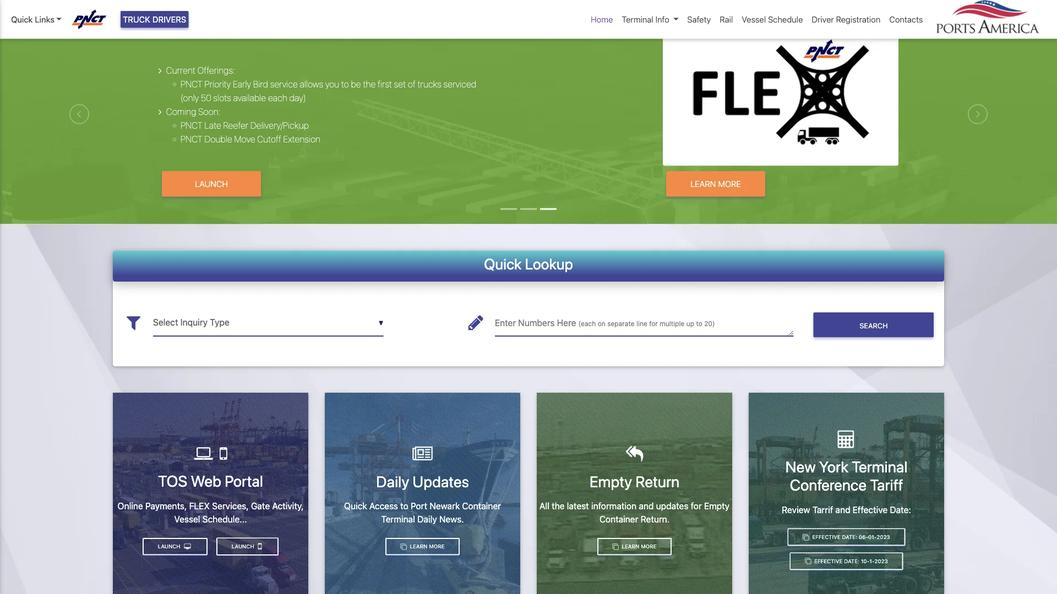 Task type: describe. For each thing, give the bounding box(es) containing it.
current offerings: pnct priority early bird service allows you to be the first set of trucks serviced (only 50 slots available each day)
[[166, 65, 476, 103]]

learn for empty return
[[622, 544, 640, 550]]

access
[[369, 502, 398, 512]]

angle right image for current
[[159, 66, 162, 75]]

gate
[[251, 501, 270, 512]]

date: for 1-
[[844, 559, 860, 565]]

updates
[[656, 502, 689, 512]]

all
[[540, 502, 550, 512]]

driver registration
[[812, 15, 881, 24]]

terminal inside quick access to port newark container terminal daily news.
[[381, 515, 415, 525]]

container inside quick access to port newark container terminal daily news.
[[462, 502, 501, 512]]

learn for daily updates
[[410, 544, 428, 550]]

tos
[[158, 473, 187, 491]]

driver
[[812, 15, 834, 24]]

terminal inside "new york terminal conference tariff"
[[852, 458, 908, 476]]

flex inside the online payments, flex services, gate activity, vessel schedule...
[[189, 501, 210, 512]]

latest
[[567, 502, 589, 512]]

quick access to port newark container terminal daily news.
[[344, 502, 501, 525]]

to inside current offerings: pnct priority early bird service allows you to be the first set of trucks serviced (only 50 slots available each day)
[[341, 79, 349, 90]]

daily inside quick access to port newark container terminal daily news.
[[417, 515, 437, 525]]

links
[[35, 15, 54, 24]]

new york terminal conference tariff
[[786, 458, 908, 495]]

on
[[598, 321, 606, 328]]

slots
[[213, 93, 231, 103]]

0 vertical spatial date:
[[890, 505, 911, 516]]

clone image for learn more
[[613, 544, 619, 551]]

enter numbers here (each on separate line for multiple up to 20)
[[495, 318, 715, 329]]

current
[[166, 65, 195, 76]]

launch for second launch "link"
[[158, 544, 182, 550]]

learn more for empty return
[[620, 544, 657, 550]]

up
[[687, 321, 694, 328]]

set
[[394, 79, 406, 90]]

pnct left double
[[181, 134, 203, 145]]

effective for effective date: 06-01-2023
[[812, 535, 841, 541]]

extension
[[283, 134, 321, 145]]

drivers
[[152, 15, 186, 24]]

contacts link
[[885, 9, 928, 30]]

10-
[[861, 559, 870, 565]]

daily updates
[[376, 473, 469, 491]]

move
[[234, 134, 255, 145]]

vessel inside the online payments, flex services, gate activity, vessel schedule...
[[174, 515, 200, 525]]

2 horizontal spatial learn more
[[691, 180, 741, 189]]

enter
[[495, 318, 516, 329]]

clone image for new york terminal conference tariff
[[803, 535, 809, 541]]

lookup
[[525, 256, 573, 273]]

online payments, flex services, gate activity, vessel schedule...
[[118, 501, 304, 525]]

coming
[[166, 107, 196, 117]]

date: for 01-
[[842, 535, 857, 541]]

angle right image for coming
[[159, 108, 162, 117]]

registration
[[836, 15, 881, 24]]

newark
[[430, 502, 460, 512]]

20)
[[704, 321, 715, 328]]

reefer
[[223, 120, 248, 131]]

effective date: 06-01-2023 link
[[788, 529, 905, 547]]

to inside enter numbers here (each on separate line for multiple up to 20)
[[696, 321, 703, 328]]

desktop image
[[184, 544, 191, 551]]

effective date: 10-1-2023
[[813, 559, 888, 565]]

pnct down coming
[[181, 120, 203, 131]]

here
[[557, 318, 576, 329]]

0 vertical spatial effective
[[853, 505, 888, 516]]

2 horizontal spatial learn
[[691, 180, 716, 189]]

2023 for 1-
[[875, 559, 888, 565]]

offerings:
[[197, 65, 235, 76]]

all the latest information and updates for empty container return.
[[540, 502, 730, 525]]

double
[[205, 134, 232, 145]]

terminal info
[[622, 15, 670, 24]]

york
[[819, 458, 849, 476]]

available
[[233, 93, 266, 103]]

early
[[233, 79, 251, 90]]

▼
[[379, 320, 384, 328]]

the inside all the latest information and updates for empty container return.
[[552, 502, 565, 512]]

separate
[[608, 321, 635, 328]]

more for empty return
[[641, 544, 657, 550]]

multiple
[[660, 321, 685, 328]]

0 vertical spatial daily
[[376, 473, 409, 491]]

cutoff
[[257, 134, 281, 145]]

clone image for effective date: 10-1-2023
[[805, 559, 811, 565]]

info
[[656, 15, 670, 24]]

empty return
[[590, 473, 680, 491]]

first
[[378, 79, 392, 90]]

pnct flex service
[[159, 18, 336, 41]]

mobile image
[[258, 543, 262, 552]]

tariff
[[870, 477, 903, 495]]

web
[[191, 473, 221, 491]]

learn more for daily updates
[[408, 544, 445, 550]]

you
[[325, 79, 339, 90]]

safety link
[[683, 9, 716, 30]]

priority
[[205, 79, 231, 90]]

service
[[261, 18, 336, 41]]

service
[[270, 79, 298, 90]]

quick lookup
[[484, 256, 573, 273]]

information
[[591, 502, 637, 512]]

schedule
[[768, 15, 803, 24]]

portal
[[225, 473, 263, 491]]

serviced
[[444, 79, 476, 90]]

pnct up current
[[159, 18, 208, 41]]

clone image for daily updates
[[401, 544, 407, 551]]

new
[[786, 458, 816, 476]]

line
[[637, 321, 648, 328]]

quick links
[[11, 15, 54, 24]]

06-
[[859, 535, 868, 541]]

day)
[[289, 93, 306, 103]]

the inside current offerings: pnct priority early bird service allows you to be the first set of trucks serviced (only 50 slots available each day)
[[363, 79, 376, 90]]

quick for quick links
[[11, 15, 33, 24]]

late
[[205, 120, 221, 131]]

to inside quick access to port newark container terminal daily news.
[[400, 502, 408, 512]]



Task type: vqa. For each thing, say whether or not it's contained in the screenshot.
angle right image related to Coming
yes



Task type: locate. For each thing, give the bounding box(es) containing it.
None text field
[[495, 310, 794, 337]]

updates
[[413, 473, 469, 491]]

angle right image
[[159, 66, 162, 75], [159, 108, 162, 117]]

home
[[591, 15, 613, 24]]

vessel schedule
[[742, 15, 803, 24]]

safety
[[687, 15, 711, 24]]

quick for quick lookup
[[484, 256, 522, 273]]

1 vertical spatial 2023
[[875, 559, 888, 565]]

empty up information at the bottom right of the page
[[590, 473, 632, 491]]

1 horizontal spatial clone image
[[805, 559, 811, 565]]

clone image down quick access to port newark container terminal daily news.
[[401, 544, 407, 551]]

1 horizontal spatial and
[[836, 505, 851, 516]]

alert
[[0, 0, 1057, 4]]

date:
[[890, 505, 911, 516], [842, 535, 857, 541], [844, 559, 860, 565]]

be
[[351, 79, 361, 90]]

launch link
[[217, 539, 279, 556], [143, 539, 208, 556]]

for right updates
[[691, 502, 702, 512]]

2 vertical spatial quick
[[344, 502, 367, 512]]

for inside all the latest information and updates for empty container return.
[[691, 502, 702, 512]]

quick left links
[[11, 15, 33, 24]]

effective date: 06-01-2023
[[811, 535, 890, 541]]

pnct up the "(only"
[[181, 79, 203, 90]]

1 horizontal spatial clone image
[[803, 535, 809, 541]]

1 horizontal spatial empty
[[704, 502, 730, 512]]

1 angle right image from the top
[[159, 66, 162, 75]]

launch link down payments,
[[143, 539, 208, 556]]

0 vertical spatial the
[[363, 79, 376, 90]]

contacts
[[890, 15, 923, 24]]

each
[[268, 93, 287, 103]]

1 horizontal spatial for
[[691, 502, 702, 512]]

0 vertical spatial 2023
[[877, 535, 890, 541]]

2 horizontal spatial terminal
[[852, 458, 908, 476]]

effective down effective date: 06-01-2023 link
[[815, 559, 843, 565]]

and inside all the latest information and updates for empty container return.
[[639, 502, 654, 512]]

1 vertical spatial container
[[600, 515, 638, 525]]

1 vertical spatial to
[[696, 321, 703, 328]]

01-
[[868, 535, 877, 541]]

vessel
[[742, 15, 766, 24], [174, 515, 200, 525]]

vessel down payments,
[[174, 515, 200, 525]]

quick left access
[[344, 502, 367, 512]]

pnct
[[159, 18, 208, 41], [181, 79, 203, 90], [181, 120, 203, 131], [181, 134, 203, 145]]

effective
[[853, 505, 888, 516], [812, 535, 841, 541], [815, 559, 843, 565]]

quick inside quick access to port newark container terminal daily news.
[[344, 502, 367, 512]]

clone image
[[803, 535, 809, 541], [401, 544, 407, 551]]

1 vertical spatial flex
[[189, 501, 210, 512]]

learn more link for empty return
[[597, 539, 672, 556]]

container inside all the latest information and updates for empty container return.
[[600, 515, 638, 525]]

launch left mobile image
[[232, 544, 256, 550]]

learn more link
[[666, 172, 765, 197], [385, 539, 460, 556], [597, 539, 672, 556]]

2 vertical spatial effective
[[815, 559, 843, 565]]

1 horizontal spatial learn more
[[620, 544, 657, 550]]

terminal down access
[[381, 515, 415, 525]]

0 vertical spatial clone image
[[803, 535, 809, 541]]

numbers
[[518, 318, 555, 329]]

0 horizontal spatial learn
[[410, 544, 428, 550]]

2 horizontal spatial to
[[696, 321, 703, 328]]

0 horizontal spatial learn more
[[408, 544, 445, 550]]

news.
[[439, 515, 464, 525]]

launch down double
[[195, 180, 228, 189]]

quick
[[11, 15, 33, 24], [484, 256, 522, 273], [344, 502, 367, 512]]

and right the 'tarrif' on the right bottom
[[836, 505, 851, 516]]

quick for quick access to port newark container terminal daily news.
[[344, 502, 367, 512]]

review tarrif and effective date:
[[782, 505, 911, 516]]

2023
[[877, 535, 890, 541], [875, 559, 888, 565]]

0 horizontal spatial vessel
[[174, 515, 200, 525]]

pnct inside current offerings: pnct priority early bird service allows you to be the first set of trucks serviced (only 50 slots available each day)
[[181, 79, 203, 90]]

bird
[[253, 79, 268, 90]]

0 vertical spatial angle right image
[[159, 66, 162, 75]]

effective for effective date: 10-1-2023
[[815, 559, 843, 565]]

to right up
[[696, 321, 703, 328]]

for inside enter numbers here (each on separate line for multiple up to 20)
[[649, 321, 658, 328]]

2023 right 10-
[[875, 559, 888, 565]]

terminal up tariff
[[852, 458, 908, 476]]

tos web portal
[[158, 473, 263, 491]]

rail
[[720, 15, 733, 24]]

(each
[[579, 321, 596, 328]]

effective down the 'tarrif' on the right bottom
[[812, 535, 841, 541]]

activity,
[[272, 501, 304, 512]]

0 horizontal spatial daily
[[376, 473, 409, 491]]

services,
[[212, 501, 249, 512]]

1 horizontal spatial more
[[641, 544, 657, 550]]

of
[[408, 79, 416, 90]]

return
[[636, 473, 680, 491]]

2 vertical spatial to
[[400, 502, 408, 512]]

0 horizontal spatial launch
[[158, 544, 182, 550]]

launch left "desktop" image
[[158, 544, 182, 550]]

0 horizontal spatial empty
[[590, 473, 632, 491]]

flex up offerings:
[[212, 18, 256, 41]]

2 horizontal spatial more
[[718, 180, 741, 189]]

return.
[[641, 515, 670, 525]]

online
[[118, 501, 143, 512]]

(only
[[181, 93, 199, 103]]

truck drivers link
[[121, 11, 189, 28]]

1 horizontal spatial terminal
[[622, 15, 654, 24]]

1 horizontal spatial launch
[[195, 180, 228, 189]]

1 vertical spatial quick
[[484, 256, 522, 273]]

clone image down review
[[803, 535, 809, 541]]

port
[[411, 502, 427, 512]]

empty inside all the latest information and updates for empty container return.
[[704, 502, 730, 512]]

0 vertical spatial clone image
[[613, 544, 619, 551]]

empty right updates
[[704, 502, 730, 512]]

flex down web
[[189, 501, 210, 512]]

allows
[[300, 79, 323, 90]]

trucks
[[418, 79, 442, 90]]

terminal left info
[[622, 15, 654, 24]]

learn more link for daily updates
[[385, 539, 460, 556]]

clone image
[[613, 544, 619, 551], [805, 559, 811, 565]]

2 horizontal spatial quick
[[484, 256, 522, 273]]

0 vertical spatial terminal
[[622, 15, 654, 24]]

payments,
[[145, 501, 187, 512]]

container down information at the bottom right of the page
[[600, 515, 638, 525]]

daily
[[376, 473, 409, 491], [417, 515, 437, 525]]

2 vertical spatial terminal
[[381, 515, 415, 525]]

more
[[718, 180, 741, 189], [429, 544, 445, 550], [641, 544, 657, 550]]

date: inside effective date: 06-01-2023 link
[[842, 535, 857, 541]]

0 vertical spatial for
[[649, 321, 658, 328]]

0 horizontal spatial launch link
[[143, 539, 208, 556]]

vessel right rail
[[742, 15, 766, 24]]

1 vertical spatial terminal
[[852, 458, 908, 476]]

1 horizontal spatial launch link
[[217, 539, 279, 556]]

1 horizontal spatial daily
[[417, 515, 437, 525]]

coming soon: pnct late reefer delivery/pickup pnct double move cutoff extension
[[166, 107, 321, 145]]

0 vertical spatial vessel
[[742, 15, 766, 24]]

quick left lookup
[[484, 256, 522, 273]]

container up news.
[[462, 502, 501, 512]]

launch button
[[162, 172, 261, 197]]

1 horizontal spatial to
[[400, 502, 408, 512]]

quick inside quick links link
[[11, 15, 33, 24]]

1 vertical spatial vessel
[[174, 515, 200, 525]]

delivery/pickup
[[250, 120, 309, 131]]

effective up 01-
[[853, 505, 888, 516]]

2 horizontal spatial launch
[[232, 544, 256, 550]]

daily up access
[[376, 473, 409, 491]]

1 vertical spatial date:
[[842, 535, 857, 541]]

for right line
[[649, 321, 658, 328]]

2 vertical spatial date:
[[844, 559, 860, 565]]

flexible service image
[[0, 4, 1057, 286]]

date: down tariff
[[890, 505, 911, 516]]

and
[[639, 502, 654, 512], [836, 505, 851, 516]]

angle right image left coming
[[159, 108, 162, 117]]

0 horizontal spatial clone image
[[613, 544, 619, 551]]

None text field
[[153, 310, 384, 337]]

truck
[[123, 15, 150, 24]]

terminal info link
[[618, 9, 683, 30]]

clone image inside effective date: 06-01-2023 link
[[803, 535, 809, 541]]

1 horizontal spatial learn
[[622, 544, 640, 550]]

effective date: 10-1-2023 link
[[790, 553, 903, 571]]

50
[[201, 93, 211, 103]]

0 vertical spatial empty
[[590, 473, 632, 491]]

clone image inside effective date: 10-1-2023 link
[[805, 559, 811, 565]]

launch inside button
[[195, 180, 228, 189]]

to
[[341, 79, 349, 90], [696, 321, 703, 328], [400, 502, 408, 512]]

0 horizontal spatial container
[[462, 502, 501, 512]]

daily down port
[[417, 515, 437, 525]]

1 vertical spatial clone image
[[805, 559, 811, 565]]

1 vertical spatial angle right image
[[159, 108, 162, 117]]

the right the be
[[363, 79, 376, 90]]

1-
[[870, 559, 875, 565]]

to left port
[[400, 502, 408, 512]]

launch link down schedule...
[[217, 539, 279, 556]]

search button
[[814, 313, 934, 338]]

the right all
[[552, 502, 565, 512]]

2023 right 06-
[[877, 535, 890, 541]]

angle right image left current
[[159, 66, 162, 75]]

the
[[363, 79, 376, 90], [552, 502, 565, 512]]

0 horizontal spatial the
[[363, 79, 376, 90]]

0 vertical spatial quick
[[11, 15, 33, 24]]

truck drivers
[[123, 15, 186, 24]]

launch for the launch button
[[195, 180, 228, 189]]

for
[[649, 321, 658, 328], [691, 502, 702, 512]]

1 vertical spatial daily
[[417, 515, 437, 525]]

0 horizontal spatial clone image
[[401, 544, 407, 551]]

0 horizontal spatial to
[[341, 79, 349, 90]]

date: left 10-
[[844, 559, 860, 565]]

date: inside effective date: 10-1-2023 link
[[844, 559, 860, 565]]

1 horizontal spatial container
[[600, 515, 638, 525]]

0 horizontal spatial flex
[[189, 501, 210, 512]]

container
[[462, 502, 501, 512], [600, 515, 638, 525]]

quick links link
[[11, 13, 62, 26]]

0 horizontal spatial quick
[[11, 15, 33, 24]]

more for daily updates
[[429, 544, 445, 550]]

0 horizontal spatial for
[[649, 321, 658, 328]]

1 vertical spatial the
[[552, 502, 565, 512]]

1 horizontal spatial the
[[552, 502, 565, 512]]

1 horizontal spatial quick
[[344, 502, 367, 512]]

1 vertical spatial empty
[[704, 502, 730, 512]]

learn more
[[691, 180, 741, 189], [408, 544, 445, 550], [620, 544, 657, 550]]

to left the be
[[341, 79, 349, 90]]

2 angle right image from the top
[[159, 108, 162, 117]]

0 horizontal spatial terminal
[[381, 515, 415, 525]]

1 vertical spatial for
[[691, 502, 702, 512]]

2 launch link from the left
[[143, 539, 208, 556]]

date: left 06-
[[842, 535, 857, 541]]

conference
[[790, 477, 867, 495]]

1 vertical spatial clone image
[[401, 544, 407, 551]]

0 vertical spatial flex
[[212, 18, 256, 41]]

0 vertical spatial to
[[341, 79, 349, 90]]

1 vertical spatial effective
[[812, 535, 841, 541]]

launch for first launch "link" from left
[[232, 544, 256, 550]]

clone image down all the latest information and updates for empty container return.
[[613, 544, 619, 551]]

0 vertical spatial container
[[462, 502, 501, 512]]

1 horizontal spatial flex
[[212, 18, 256, 41]]

clone image left the 'effective date: 10-1-2023' on the bottom
[[805, 559, 811, 565]]

0 horizontal spatial and
[[639, 502, 654, 512]]

schedule...
[[202, 515, 247, 525]]

search
[[860, 322, 888, 330]]

and up return.
[[639, 502, 654, 512]]

2023 for 01-
[[877, 535, 890, 541]]

0 horizontal spatial more
[[429, 544, 445, 550]]

soon:
[[198, 107, 221, 117]]

terminal inside the terminal info 'link'
[[622, 15, 654, 24]]

1 horizontal spatial vessel
[[742, 15, 766, 24]]

1 launch link from the left
[[217, 539, 279, 556]]

driver registration link
[[808, 9, 885, 30]]



